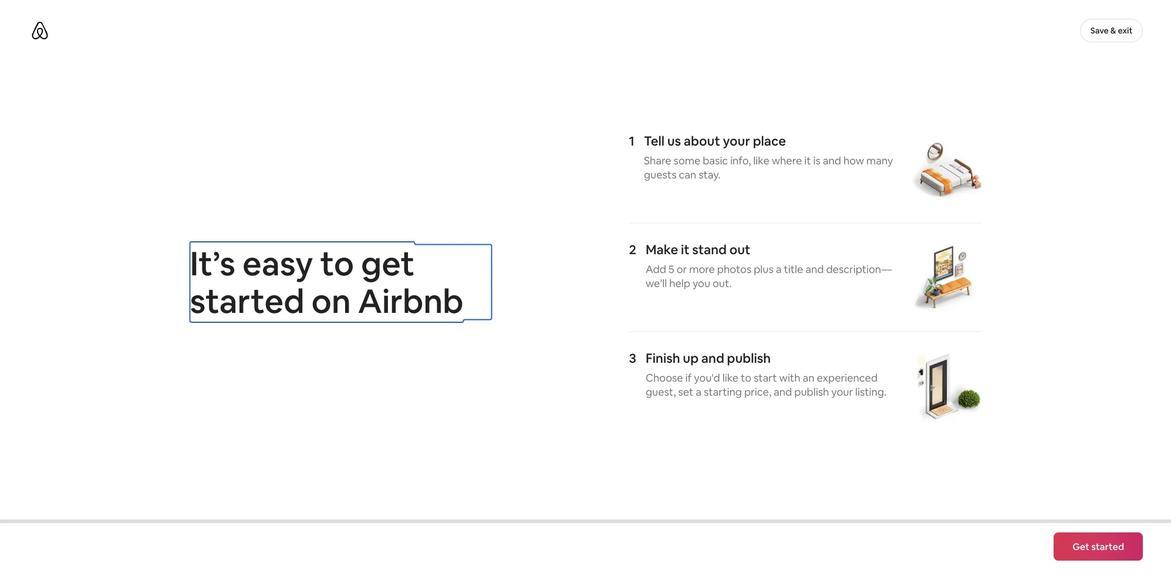 Task type: vqa. For each thing, say whether or not it's contained in the screenshot.
$179 night's $179
no



Task type: locate. For each thing, give the bounding box(es) containing it.
some
[[674, 154, 701, 167]]

it up or in the right top of the page
[[681, 241, 690, 258]]

1 vertical spatial it
[[681, 241, 690, 258]]

0 horizontal spatial your
[[723, 133, 750, 149]]

1 horizontal spatial to
[[741, 371, 752, 385]]

place
[[753, 133, 786, 149]]

tell
[[644, 133, 665, 149]]

1 vertical spatial your
[[832, 385, 853, 399]]

like up 'starting'
[[723, 371, 739, 385]]

a right set
[[696, 385, 702, 399]]

to left get
[[320, 242, 354, 285]]

to
[[320, 242, 354, 285], [741, 371, 752, 385]]

started
[[190, 280, 305, 322]]

0 vertical spatial it
[[805, 154, 811, 167]]

basic
[[703, 154, 728, 167]]

0 vertical spatial to
[[320, 242, 354, 285]]

1
[[629, 133, 635, 149]]

make it stand out add 5 or more photos plus a title and description— we'll help you out.
[[646, 241, 892, 290]]

0 vertical spatial like
[[754, 154, 770, 167]]

info,
[[731, 154, 751, 167]]

airbnb
[[358, 280, 464, 322]]

to inside it's easy to get started on airbnb
[[320, 242, 354, 285]]

your
[[723, 133, 750, 149], [832, 385, 853, 399]]

1 horizontal spatial it
[[805, 154, 811, 167]]

like inside finish up and publish choose if you'd like to start with an experienced guest, set a starting price, and publish your listing.
[[723, 371, 739, 385]]

up
[[683, 350, 699, 367]]

to up price,
[[741, 371, 752, 385]]

and right is
[[823, 154, 841, 167]]

it
[[805, 154, 811, 167], [681, 241, 690, 258]]

5
[[669, 262, 675, 276]]

0 horizontal spatial a
[[696, 385, 702, 399]]

choose
[[646, 371, 683, 385]]

a inside finish up and publish choose if you'd like to start with an experienced guest, set a starting price, and publish your listing.
[[696, 385, 702, 399]]

it inside tell us about your place share some basic info, like where it is and how many guests can stay.
[[805, 154, 811, 167]]

and
[[823, 154, 841, 167], [806, 262, 824, 276], [702, 350, 725, 367], [774, 385, 792, 399]]

1 vertical spatial like
[[723, 371, 739, 385]]

publish up start
[[727, 350, 771, 367]]

finish up and publish choose if you'd like to start with an experienced guest, set a starting price, and publish your listing.
[[646, 350, 887, 399]]

like
[[754, 154, 770, 167], [723, 371, 739, 385]]

experienced
[[817, 371, 878, 385]]

1 horizontal spatial like
[[754, 154, 770, 167]]

1 horizontal spatial a
[[776, 262, 782, 276]]

out.
[[713, 276, 732, 290]]

stay.
[[699, 168, 721, 181]]

publish down an
[[795, 385, 829, 399]]

and down with at the bottom of the page
[[774, 385, 792, 399]]

a left "title"
[[776, 262, 782, 276]]

0 vertical spatial a
[[776, 262, 782, 276]]

0 horizontal spatial it
[[681, 241, 690, 258]]

an
[[803, 371, 815, 385]]

0 horizontal spatial like
[[723, 371, 739, 385]]

how
[[844, 154, 864, 167]]

listing.
[[856, 385, 887, 399]]

1 horizontal spatial your
[[832, 385, 853, 399]]

1 vertical spatial a
[[696, 385, 702, 399]]

guest,
[[646, 385, 676, 399]]

it left is
[[805, 154, 811, 167]]

it's easy to get started on airbnb
[[190, 242, 464, 322]]

1 vertical spatial to
[[741, 371, 752, 385]]

like right info,
[[754, 154, 770, 167]]

save & exit
[[1091, 25, 1133, 36]]

and inside make it stand out add 5 or more photos plus a title and description— we'll help you out.
[[806, 262, 824, 276]]

where
[[772, 154, 802, 167]]

guests
[[644, 168, 677, 181]]

share
[[644, 154, 672, 167]]

make
[[646, 241, 678, 258]]

1 vertical spatial publish
[[795, 385, 829, 399]]

we'll
[[646, 276, 667, 290]]

0 horizontal spatial to
[[320, 242, 354, 285]]

a
[[776, 262, 782, 276], [696, 385, 702, 399]]

0 vertical spatial your
[[723, 133, 750, 149]]

and right "title"
[[806, 262, 824, 276]]

publish
[[727, 350, 771, 367], [795, 385, 829, 399]]

your up info,
[[723, 133, 750, 149]]

0 vertical spatial publish
[[727, 350, 771, 367]]

on
[[312, 280, 351, 322]]

and up you'd
[[702, 350, 725, 367]]

save & exit button
[[1081, 19, 1143, 42]]

your down experienced
[[832, 385, 853, 399]]



Task type: describe. For each thing, give the bounding box(es) containing it.
starting
[[704, 385, 742, 399]]

2
[[629, 241, 637, 258]]

it inside make it stand out add 5 or more photos plus a title and description— we'll help you out.
[[681, 241, 690, 258]]

your inside tell us about your place share some basic info, like where it is and how many guests can stay.
[[723, 133, 750, 149]]

save
[[1091, 25, 1109, 36]]

add
[[646, 262, 666, 276]]

tell us about your place share some basic info, like where it is and how many guests can stay.
[[644, 133, 893, 181]]

like inside tell us about your place share some basic info, like where it is and how many guests can stay.
[[754, 154, 770, 167]]

plus
[[754, 262, 774, 276]]

a inside make it stand out add 5 or more photos plus a title and description— we'll help you out.
[[776, 262, 782, 276]]

exit
[[1118, 25, 1133, 36]]

us
[[667, 133, 681, 149]]

photos
[[717, 262, 752, 276]]

you'd
[[694, 371, 720, 385]]

set
[[678, 385, 694, 399]]

your inside finish up and publish choose if you'd like to start with an experienced guest, set a starting price, and publish your listing.
[[832, 385, 853, 399]]

get
[[361, 242, 415, 285]]

price,
[[745, 385, 772, 399]]

finish
[[646, 350, 680, 367]]

it's
[[190, 242, 236, 285]]

to inside finish up and publish choose if you'd like to start with an experienced guest, set a starting price, and publish your listing.
[[741, 371, 752, 385]]

you
[[693, 276, 711, 290]]

start
[[754, 371, 777, 385]]

or
[[677, 262, 687, 276]]

help
[[670, 276, 691, 290]]

with
[[780, 371, 801, 385]]

if
[[686, 371, 692, 385]]

description—
[[826, 262, 892, 276]]

0 horizontal spatial publish
[[727, 350, 771, 367]]

more
[[689, 262, 715, 276]]

3
[[629, 350, 637, 367]]

out
[[730, 241, 751, 258]]

about
[[684, 133, 720, 149]]

title
[[784, 262, 803, 276]]

easy
[[243, 242, 313, 285]]

and inside tell us about your place share some basic info, like where it is and how many guests can stay.
[[823, 154, 841, 167]]

1 horizontal spatial publish
[[795, 385, 829, 399]]

many
[[867, 154, 893, 167]]

&
[[1111, 25, 1117, 36]]

stand
[[693, 241, 727, 258]]

is
[[814, 154, 821, 167]]

can
[[679, 168, 697, 181]]



